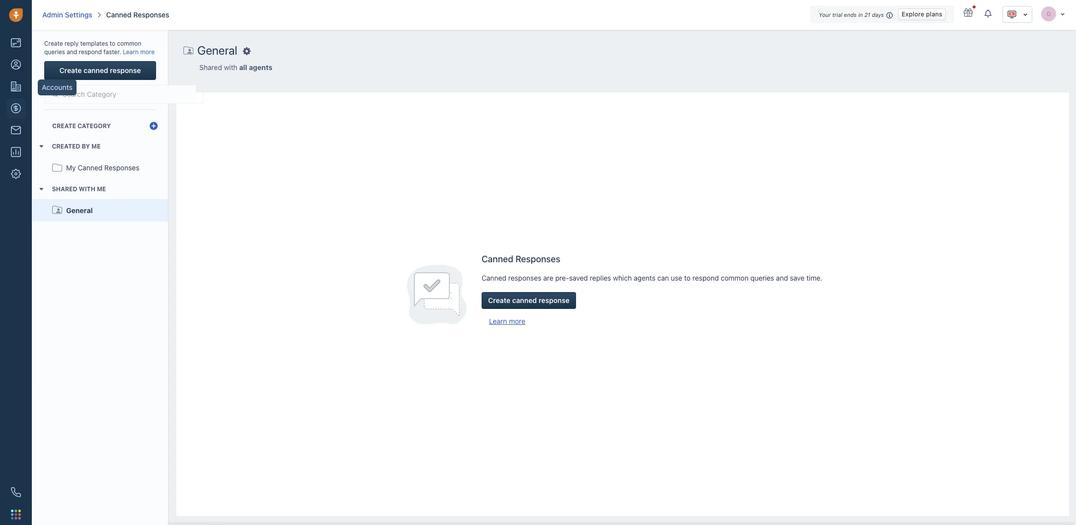 Task type: vqa. For each thing, say whether or not it's contained in the screenshot.
response
yes



Task type: describe. For each thing, give the bounding box(es) containing it.
1 vertical spatial learn more link
[[489, 317, 526, 326]]

explore plans
[[902, 10, 943, 18]]

explore plans button
[[899, 8, 946, 20]]

replies
[[590, 274, 611, 282]]

templates
[[80, 40, 108, 47]]

create category image
[[150, 122, 158, 131]]

with for all
[[224, 63, 237, 72]]

bell regular image
[[985, 9, 993, 18]]

0 vertical spatial more
[[140, 48, 155, 56]]

2 vertical spatial responses
[[516, 254, 561, 264]]

respond inside the create reply templates to common queries and respond faster.
[[79, 48, 102, 56]]

1 horizontal spatial crs_shared image
[[183, 43, 193, 57]]

1 horizontal spatial and
[[776, 274, 788, 282]]

1 horizontal spatial general
[[197, 43, 237, 57]]

create reply templates to common queries and respond faster.
[[44, 40, 141, 56]]

caret right image
[[38, 146, 44, 148]]

canned left the responses
[[482, 274, 507, 282]]

shared with me button
[[32, 179, 168, 199]]

days
[[872, 11, 884, 18]]

0 vertical spatial learn more link
[[123, 48, 155, 56]]

saved
[[569, 274, 588, 282]]

use
[[671, 274, 682, 282]]

learn for bottom learn more link
[[489, 317, 507, 326]]

and inside the create reply templates to common queries and respond faster.
[[67, 48, 77, 56]]

crs_shared image inside general link
[[52, 203, 62, 218]]

phone element
[[6, 483, 26, 503]]

create category
[[52, 122, 111, 130]]

create up created
[[52, 122, 76, 130]]

pre-
[[555, 274, 569, 282]]

save
[[790, 274, 805, 282]]

1 vertical spatial agents
[[634, 274, 656, 282]]

canned up the responses
[[482, 254, 513, 264]]

are
[[543, 274, 554, 282]]

my canned responses
[[66, 163, 139, 172]]

to inside the create reply templates to common queries and respond faster.
[[110, 40, 115, 47]]

0 horizontal spatial learn more
[[123, 48, 155, 56]]

1 vertical spatial common
[[721, 274, 749, 282]]

trial
[[833, 11, 843, 18]]

1 vertical spatial response
[[539, 296, 570, 305]]

freshworks switcher image
[[11, 510, 21, 520]]

create down reply
[[59, 66, 82, 75]]

1 vertical spatial general
[[66, 206, 93, 215]]

create down the responses
[[488, 296, 511, 305]]

settings
[[65, 10, 92, 19]]

1 vertical spatial queries
[[751, 274, 774, 282]]

created by me button
[[32, 136, 168, 157]]

admin
[[42, 10, 63, 19]]

1 horizontal spatial canned responses
[[482, 254, 561, 264]]

canned up faster.
[[106, 10, 132, 19]]

with for me
[[79, 186, 95, 193]]

faster.
[[104, 48, 121, 56]]

0 horizontal spatial canned responses
[[106, 10, 169, 19]]

shared for shared with me
[[52, 186, 77, 193]]

0 horizontal spatial create canned response button
[[44, 61, 156, 80]]

1 horizontal spatial respond
[[693, 274, 719, 282]]

ends
[[844, 11, 857, 18]]

shared with me
[[52, 186, 106, 193]]

1 horizontal spatial create canned response button
[[482, 292, 576, 309]]

category
[[78, 122, 111, 130]]

canned responses are pre-saved replies which agents can use to respond common queries and save time.
[[482, 274, 823, 282]]

crs_personal image
[[52, 161, 62, 175]]

1 horizontal spatial create canned response
[[488, 296, 570, 305]]

shared with all agents
[[199, 63, 272, 72]]

Search Category text field
[[59, 86, 196, 104]]

time.
[[807, 274, 823, 282]]

0 vertical spatial agents
[[249, 63, 272, 72]]

your
[[819, 11, 831, 18]]

by
[[82, 143, 90, 150]]



Task type: locate. For each thing, give the bounding box(es) containing it.
me right by
[[92, 143, 101, 150]]

agents right all
[[249, 63, 272, 72]]

0 vertical spatial canned
[[84, 66, 108, 75]]

0 vertical spatial response
[[110, 66, 141, 75]]

0 vertical spatial to
[[110, 40, 115, 47]]

0 horizontal spatial agents
[[249, 63, 272, 72]]

general
[[197, 43, 237, 57], [66, 206, 93, 215]]

create canned response down the responses
[[488, 296, 570, 305]]

me for shared with me
[[97, 186, 106, 193]]

create canned response
[[59, 66, 141, 75], [488, 296, 570, 305]]

canned responses up faster.
[[106, 10, 169, 19]]

0 vertical spatial with
[[224, 63, 237, 72]]

2 ic_arrow_down image from the left
[[1023, 11, 1028, 18]]

1 horizontal spatial common
[[721, 274, 749, 282]]

common
[[117, 40, 141, 47], [721, 274, 749, 282]]

canned responses
[[106, 10, 169, 19], [482, 254, 561, 264]]

learn more
[[123, 48, 155, 56], [489, 317, 526, 326]]

and down reply
[[67, 48, 77, 56]]

learn
[[123, 48, 139, 56], [489, 317, 507, 326]]

missing translation "unavailable" for locale "en-us" image
[[1007, 9, 1017, 19]]

0 vertical spatial and
[[67, 48, 77, 56]]

shared left all
[[199, 63, 222, 72]]

1 horizontal spatial canned
[[512, 296, 537, 305]]

0 horizontal spatial and
[[67, 48, 77, 56]]

respond down 'templates'
[[79, 48, 102, 56]]

0 horizontal spatial general
[[66, 206, 93, 215]]

respond
[[79, 48, 102, 56], [693, 274, 719, 282]]

more right faster.
[[140, 48, 155, 56]]

1 vertical spatial and
[[776, 274, 788, 282]]

create canned response button down the responses
[[482, 292, 576, 309]]

0 vertical spatial general
[[197, 43, 237, 57]]

canned right my
[[78, 163, 102, 172]]

1 horizontal spatial learn more link
[[489, 317, 526, 326]]

1 vertical spatial learn more
[[489, 317, 526, 326]]

shared
[[199, 63, 222, 72], [52, 186, 77, 193]]

agents
[[249, 63, 272, 72], [634, 274, 656, 282]]

0 horizontal spatial learn more link
[[123, 48, 155, 56]]

with down my canned responses link at the top
[[79, 186, 95, 193]]

me
[[92, 143, 101, 150], [97, 186, 106, 193]]

created by me
[[52, 143, 101, 150]]

create canned response button down faster.
[[44, 61, 156, 80]]

and
[[67, 48, 77, 56], [776, 274, 788, 282]]

learn more right faster.
[[123, 48, 155, 56]]

1 vertical spatial canned responses
[[482, 254, 561, 264]]

to up faster.
[[110, 40, 115, 47]]

canned responses up the responses
[[482, 254, 561, 264]]

all
[[239, 63, 247, 72]]

with inside dropdown button
[[79, 186, 95, 193]]

queries down reply
[[44, 48, 65, 56]]

1 horizontal spatial learn more
[[489, 317, 526, 326]]

0 vertical spatial me
[[92, 143, 101, 150]]

create left reply
[[44, 40, 63, 47]]

learn more down the responses
[[489, 317, 526, 326]]

your trial ends in 21 days
[[819, 11, 884, 18]]

phone image
[[11, 488, 21, 498]]

1 vertical spatial to
[[684, 274, 691, 282]]

1 vertical spatial shared
[[52, 186, 77, 193]]

0 horizontal spatial shared
[[52, 186, 77, 193]]

me for created by me
[[92, 143, 101, 150]]

0 horizontal spatial respond
[[79, 48, 102, 56]]

0 vertical spatial create canned response button
[[44, 61, 156, 80]]

crs_shared image
[[183, 43, 193, 57], [52, 203, 62, 218]]

general link
[[32, 199, 168, 222]]

ic_info_icon image
[[887, 11, 894, 19]]

agents left can in the right bottom of the page
[[634, 274, 656, 282]]

response down the are
[[539, 296, 570, 305]]

respond right use at the bottom of the page
[[693, 274, 719, 282]]

0 horizontal spatial learn
[[123, 48, 139, 56]]

in
[[858, 11, 863, 18]]

1 horizontal spatial with
[[224, 63, 237, 72]]

to right use at the bottom of the page
[[684, 274, 691, 282]]

0 vertical spatial respond
[[79, 48, 102, 56]]

to
[[110, 40, 115, 47], [684, 274, 691, 282]]

0 horizontal spatial ic_arrow_down image
[[1023, 11, 1028, 18]]

more
[[140, 48, 155, 56], [509, 317, 526, 326]]

responses
[[133, 10, 169, 19], [104, 163, 139, 172], [516, 254, 561, 264]]

shared down my
[[52, 186, 77, 193]]

1 horizontal spatial more
[[509, 317, 526, 326]]

queries inside the create reply templates to common queries and respond faster.
[[44, 48, 65, 56]]

1 vertical spatial responses
[[104, 163, 139, 172]]

1 horizontal spatial shared
[[199, 63, 222, 72]]

canned down the create reply templates to common queries and respond faster.
[[84, 66, 108, 75]]

my
[[66, 163, 76, 172]]

1 horizontal spatial response
[[539, 296, 570, 305]]

0 vertical spatial crs_shared image
[[183, 43, 193, 57]]

0 horizontal spatial canned
[[84, 66, 108, 75]]

1 vertical spatial create canned response button
[[482, 292, 576, 309]]

explore
[[902, 10, 925, 18]]

reply
[[65, 40, 79, 47]]

1 vertical spatial learn
[[489, 317, 507, 326]]

0 vertical spatial queries
[[44, 48, 65, 56]]

create canned response down faster.
[[59, 66, 141, 75]]

create inside the create reply templates to common queries and respond faster.
[[44, 40, 63, 47]]

1 horizontal spatial to
[[684, 274, 691, 282]]

1 horizontal spatial agents
[[634, 274, 656, 282]]

response
[[110, 66, 141, 75], [539, 296, 570, 305]]

0 horizontal spatial crs_shared image
[[52, 203, 62, 218]]

1 vertical spatial me
[[97, 186, 106, 193]]

queries left the save
[[751, 274, 774, 282]]

1 ic_arrow_down image from the left
[[1060, 11, 1065, 17]]

0 horizontal spatial queries
[[44, 48, 65, 56]]

0 horizontal spatial with
[[79, 186, 95, 193]]

1 horizontal spatial learn
[[489, 317, 507, 326]]

plans
[[926, 10, 943, 18]]

0 vertical spatial create canned response
[[59, 66, 141, 75]]

1 vertical spatial crs_shared image
[[52, 203, 62, 218]]

with
[[224, 63, 237, 72], [79, 186, 95, 193]]

21
[[865, 11, 871, 18]]

response down faster.
[[110, 66, 141, 75]]

created
[[52, 143, 80, 150]]

0 vertical spatial shared
[[199, 63, 222, 72]]

0 vertical spatial common
[[117, 40, 141, 47]]

and left the save
[[776, 274, 788, 282]]

ic_arrow_down image
[[1060, 11, 1065, 17], [1023, 11, 1028, 18]]

0 horizontal spatial create canned response
[[59, 66, 141, 75]]

1 vertical spatial canned
[[512, 296, 537, 305]]

more down the responses
[[509, 317, 526, 326]]

me down my canned responses link at the top
[[97, 186, 106, 193]]

which
[[613, 274, 632, 282]]

with left all
[[224, 63, 237, 72]]

canned
[[106, 10, 132, 19], [78, 163, 102, 172], [482, 254, 513, 264], [482, 274, 507, 282]]

1 vertical spatial with
[[79, 186, 95, 193]]

0 horizontal spatial response
[[110, 66, 141, 75]]

0 vertical spatial responses
[[133, 10, 169, 19]]

common inside the create reply templates to common queries and respond faster.
[[117, 40, 141, 47]]

admin settings link
[[42, 10, 92, 20]]

caret right image
[[38, 188, 44, 191]]

0 vertical spatial learn more
[[123, 48, 155, 56]]

0 horizontal spatial to
[[110, 40, 115, 47]]

cog image
[[243, 48, 251, 56]]

learn more link right faster.
[[123, 48, 155, 56]]

1 vertical spatial respond
[[693, 274, 719, 282]]

0 vertical spatial canned responses
[[106, 10, 169, 19]]

0 horizontal spatial more
[[140, 48, 155, 56]]

learn for the top learn more link
[[123, 48, 139, 56]]

ic_search image
[[52, 90, 59, 100]]

1 vertical spatial create canned response
[[488, 296, 570, 305]]

responses
[[508, 274, 542, 282]]

general up shared with all agents at the left top of the page
[[197, 43, 237, 57]]

create canned response button
[[44, 61, 156, 80], [482, 292, 576, 309]]

learn more link down the responses
[[489, 317, 526, 326]]

canned
[[84, 66, 108, 75], [512, 296, 537, 305]]

1 horizontal spatial ic_arrow_down image
[[1060, 11, 1065, 17]]

1 horizontal spatial queries
[[751, 274, 774, 282]]

learn more link
[[123, 48, 155, 56], [489, 317, 526, 326]]

can
[[658, 274, 669, 282]]

general down shared with me
[[66, 206, 93, 215]]

admin settings
[[42, 10, 92, 19]]

shared for shared with all agents
[[199, 63, 222, 72]]

shared inside dropdown button
[[52, 186, 77, 193]]

queries
[[44, 48, 65, 56], [751, 274, 774, 282]]

0 vertical spatial learn
[[123, 48, 139, 56]]

0 horizontal spatial common
[[117, 40, 141, 47]]

1 vertical spatial more
[[509, 317, 526, 326]]

canned down the responses
[[512, 296, 537, 305]]

create
[[44, 40, 63, 47], [59, 66, 82, 75], [52, 122, 76, 130], [488, 296, 511, 305]]

my canned responses link
[[32, 157, 168, 179]]



